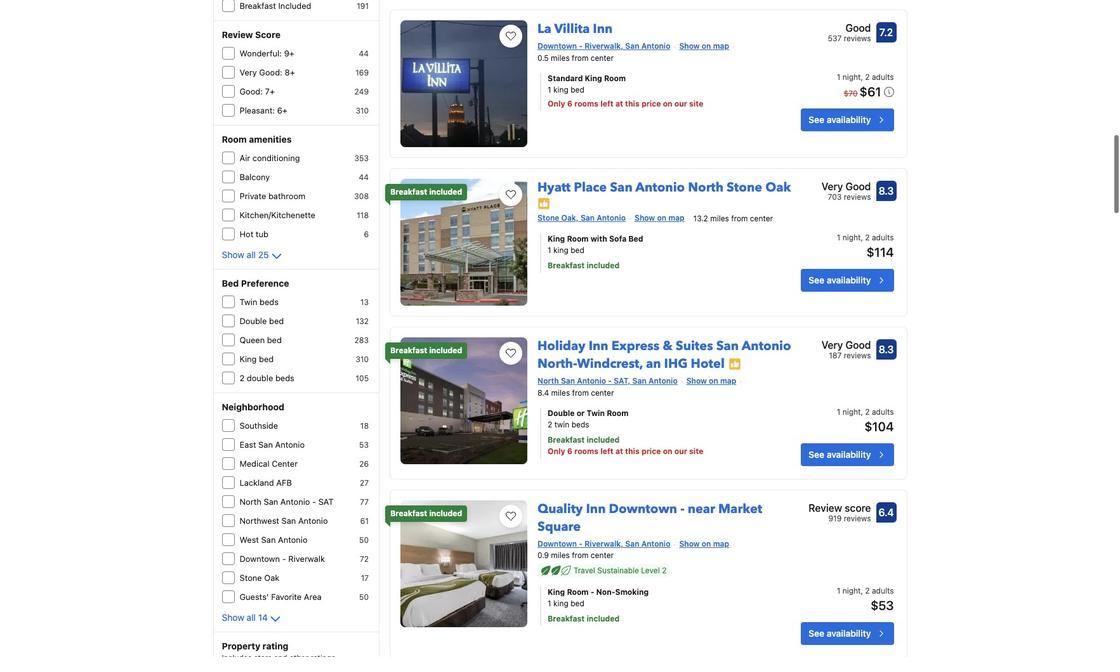 Task type: vqa. For each thing, say whether or not it's contained in the screenshot.


Task type: locate. For each thing, give the bounding box(es) containing it.
1 very good element from the top
[[822, 179, 872, 194]]

1 8.3 from the top
[[879, 185, 895, 197]]

0 vertical spatial king
[[554, 85, 569, 94]]

only down standard
[[548, 99, 566, 108]]

good right 187
[[846, 340, 872, 351]]

- inside king room - non-smoking 1 king bed breakfast included
[[591, 588, 595, 598]]

2 inside double or twin room 2 twin beds breakfast included only 6 rooms left at this price on our site
[[548, 420, 553, 430]]

from for $114
[[732, 214, 748, 223]]

very good element for antonio
[[822, 338, 872, 353]]

13.2
[[694, 214, 709, 223]]

double up "queen" at the left bottom
[[240, 316, 267, 326]]

50 for area
[[360, 593, 369, 603]]

see for $114
[[809, 275, 825, 286]]

adults up '$53'
[[873, 587, 895, 597]]

3 reviews from the top
[[844, 351, 872, 361]]

2 vertical spatial king
[[554, 600, 569, 609]]

reviews inside review score 919 reviews
[[844, 514, 872, 524]]

191
[[357, 1, 369, 11]]

1 horizontal spatial review
[[809, 503, 843, 514]]

on for good 537 reviews
[[702, 41, 712, 51]]

2 44 from the top
[[359, 173, 369, 182]]

1 vertical spatial review
[[809, 503, 843, 514]]

see availability link down the "$70"
[[802, 108, 895, 131]]

2 scored 8.3 element from the top
[[877, 340, 897, 360]]

king bed
[[240, 354, 274, 365]]

2 vertical spatial good
[[846, 340, 872, 351]]

room inside double or twin room 2 twin beds breakfast included only 6 rooms left at this price on our site
[[607, 409, 629, 418]]

site down double or twin room link
[[690, 447, 704, 456]]

this property is part of our preferred partner program. it's committed to providing excellent service and good value. it'll pay us a higher commission if you make a booking. image for hyatt place san antonio north stone oak
[[538, 198, 551, 210]]

0 vertical spatial riverwalk,
[[585, 41, 624, 51]]

, inside 1 night , 2 adults $53
[[861, 587, 864, 597]]

king inside king room with sofa bed 1 king bed breakfast included
[[548, 234, 565, 244]]

4 see availability from the top
[[809, 629, 872, 640]]

$114
[[867, 245, 895, 260]]

only down twin
[[548, 447, 566, 456]]

downtown left "near"
[[609, 501, 678, 518]]

night inside the 1 night , 2 adults $114
[[843, 233, 861, 243]]

bed down travel
[[571, 600, 585, 609]]

919
[[829, 514, 842, 524]]

riverwalk, up the 0.5 miles from center
[[585, 41, 624, 51]]

riverwalk,
[[585, 41, 624, 51], [585, 540, 624, 549]]

lackland
[[240, 478, 274, 488]]

room down sat,
[[607, 409, 629, 418]]

1 horizontal spatial oak
[[766, 179, 792, 196]]

1 vertical spatial very good element
[[822, 338, 872, 353]]

show down the hot
[[222, 250, 244, 260]]

1 inside 1 night , 2 adults $53
[[838, 587, 841, 597]]

adults for $114
[[873, 233, 895, 243]]

this property is part of our preferred partner program. it's committed to providing excellent service and good value. it'll pay us a higher commission if you make a booking. image
[[538, 198, 551, 210], [729, 358, 742, 371], [729, 358, 742, 371]]

good:
[[259, 67, 283, 77], [240, 86, 263, 97]]

1 see from the top
[[809, 114, 825, 125]]

1 vertical spatial 8.3
[[879, 344, 895, 355]]

4 adults from the top
[[873, 587, 895, 597]]

guests' favorite area
[[240, 593, 322, 603]]

inn up windcrest,
[[589, 338, 609, 355]]

50
[[360, 536, 369, 546], [360, 593, 369, 603]]

2 horizontal spatial north
[[689, 179, 724, 196]]

from right 13.2
[[732, 214, 748, 223]]

san up 8.4 miles from center
[[561, 376, 575, 386]]

wonderful: 9+
[[240, 48, 295, 58]]

4 , from the top
[[861, 587, 864, 597]]

very good 703 reviews
[[822, 181, 872, 202]]

downtown - riverwalk, san antonio
[[538, 41, 671, 51], [538, 540, 671, 549]]

king inside king room - non-smoking 1 king bed breakfast included
[[554, 600, 569, 609]]

neighborhood
[[222, 402, 285, 413]]

2 good from the top
[[846, 181, 872, 192]]

beds down preference
[[260, 297, 279, 307]]

medical
[[240, 459, 270, 469]]

center for $53
[[591, 552, 614, 561]]

2 adults from the top
[[873, 233, 895, 243]]

availability down the "$70"
[[827, 114, 872, 125]]

1 vertical spatial riverwalk,
[[585, 540, 624, 549]]

price down double or twin room link
[[642, 447, 662, 456]]

inn for downtown
[[586, 501, 606, 518]]

1 site from the top
[[690, 99, 704, 108]]

show on map up standard king room link at top
[[680, 41, 730, 51]]

8.3 right 'very good 703 reviews'
[[879, 185, 895, 197]]

3 night from the top
[[843, 407, 861, 417]]

center right 13.2
[[751, 214, 774, 223]]

105
[[356, 374, 369, 384]]

stone for stone oak
[[240, 574, 262, 584]]

0 vertical spatial oak
[[766, 179, 792, 196]]

1 good from the top
[[846, 22, 872, 33]]

night for $104
[[843, 407, 861, 417]]

0 vertical spatial site
[[690, 99, 704, 108]]

, inside the 1 night , 2 adults $114
[[861, 233, 864, 243]]

map for $104
[[721, 376, 737, 386]]

1 vertical spatial only
[[548, 447, 566, 456]]

4 see availability link from the top
[[802, 623, 895, 646]]

private bathroom
[[240, 191, 306, 201]]

guests'
[[240, 593, 269, 603]]

left inside standard king room 1 king bed only 6 rooms left at this price on our site
[[601, 99, 614, 108]]

twin inside double or twin room 2 twin beds breakfast included only 6 rooms left at this price on our site
[[587, 409, 605, 418]]

2 vertical spatial stone
[[240, 574, 262, 584]]

from for $104
[[573, 388, 589, 398]]

stone up the '13.2 miles from center'
[[727, 179, 763, 196]]

all for 14
[[247, 613, 256, 624]]

express
[[612, 338, 660, 355]]

left
[[601, 99, 614, 108], [601, 447, 614, 456]]

1 vertical spatial twin
[[587, 409, 605, 418]]

2 8.3 from the top
[[879, 344, 895, 355]]

score
[[255, 29, 281, 40]]

1 vertical spatial scored 8.3 element
[[877, 340, 897, 360]]

review
[[222, 29, 253, 40], [809, 503, 843, 514]]

availability down 1 night , 2 adults $53
[[827, 629, 872, 640]]

4 night from the top
[[843, 587, 861, 597]]

0 vertical spatial rooms
[[575, 99, 599, 108]]

beds inside double or twin room 2 twin beds breakfast included only 6 rooms left at this price on our site
[[572, 420, 590, 430]]

north san antonio - sat
[[240, 497, 334, 507]]

0 vertical spatial twin
[[240, 297, 258, 307]]

1 vertical spatial at
[[616, 447, 624, 456]]

1 all from the top
[[247, 250, 256, 260]]

1 vertical spatial breakfast included
[[391, 346, 463, 355]]

2 downtown - riverwalk, san antonio from the top
[[538, 540, 671, 549]]

twin
[[240, 297, 258, 307], [587, 409, 605, 418]]

1 vertical spatial very
[[822, 181, 844, 192]]

stone down this property is part of our preferred partner program. it's committed to providing excellent service and good value. it'll pay us a higher commission if you make a booking. image
[[538, 213, 560, 223]]

very good 187 reviews
[[822, 340, 872, 361]]

2 riverwalk, from the top
[[585, 540, 624, 549]]

show for very good 187 reviews
[[687, 376, 707, 386]]

1 vertical spatial good:
[[240, 86, 263, 97]]

north for north san antonio - sat
[[240, 497, 262, 507]]

or
[[577, 409, 585, 418]]

property
[[222, 641, 261, 652]]

8.3
[[879, 185, 895, 197], [879, 344, 895, 355]]

2 for 1 night , 2 adults $114
[[866, 233, 870, 243]]

our down standard king room link at top
[[675, 99, 688, 108]]

1 our from the top
[[675, 99, 688, 108]]

1 inside king room with sofa bed 1 king bed breakfast included
[[548, 246, 552, 255]]

review score 919 reviews
[[809, 503, 872, 524]]

bed
[[629, 234, 644, 244], [222, 278, 239, 289]]

44 down 353
[[359, 173, 369, 182]]

17
[[361, 574, 369, 584]]

2 at from the top
[[616, 447, 624, 456]]

twin right the or
[[587, 409, 605, 418]]

good: 7+
[[240, 86, 275, 97]]

hyatt place san antonio north stone oak link
[[538, 174, 792, 196]]

1 vertical spatial king
[[554, 246, 569, 255]]

1 vertical spatial price
[[642, 447, 662, 456]]

show up standard king room link at top
[[680, 41, 700, 51]]

level
[[642, 567, 660, 576]]

non-
[[597, 588, 616, 598]]

2 inside 1 night , 2 adults $104
[[866, 407, 870, 417]]

8.3 for antonio
[[879, 344, 895, 355]]

on down standard king room link at top
[[663, 99, 673, 108]]

very inside very good 187 reviews
[[822, 340, 844, 351]]

0 vertical spatial breakfast included
[[391, 187, 463, 197]]

8+
[[285, 67, 295, 77]]

rooms down the or
[[575, 447, 599, 456]]

44
[[359, 49, 369, 58], [359, 173, 369, 182]]

show up king room with sofa bed link on the top
[[635, 213, 656, 223]]

reviews right 187
[[844, 351, 872, 361]]

all for 25
[[247, 250, 256, 260]]

2 our from the top
[[675, 447, 688, 456]]

scored 7.2 element
[[877, 22, 897, 42]]

1 at from the top
[[616, 99, 624, 108]]

miles right 13.2
[[711, 214, 730, 223]]

6 inside standard king room 1 king bed only 6 rooms left at this price on our site
[[568, 99, 573, 108]]

show on map down "near"
[[680, 540, 730, 549]]

249
[[355, 87, 369, 97]]

la villita inn image
[[401, 20, 528, 147]]

1 only from the top
[[548, 99, 566, 108]]

availability for $114
[[827, 275, 872, 286]]

oak up the '13.2 miles from center'
[[766, 179, 792, 196]]

2 horizontal spatial stone
[[727, 179, 763, 196]]

2 all from the top
[[247, 613, 256, 624]]

night inside 1 night , 2 adults $104
[[843, 407, 861, 417]]

air conditioning
[[240, 153, 300, 163]]

map for $114
[[669, 213, 685, 223]]

- up the 0.5 miles from center
[[579, 41, 583, 51]]

adults for $104
[[873, 407, 895, 417]]

all inside dropdown button
[[247, 250, 256, 260]]

0 vertical spatial 44
[[359, 49, 369, 58]]

air
[[240, 153, 250, 163]]

3 good from the top
[[846, 340, 872, 351]]

0 vertical spatial scored 8.3 element
[[877, 181, 897, 201]]

review for score
[[222, 29, 253, 40]]

1 downtown - riverwalk, san antonio from the top
[[538, 41, 671, 51]]

0 vertical spatial 50
[[360, 536, 369, 546]]

0 horizontal spatial double
[[240, 316, 267, 326]]

2 vertical spatial 6
[[568, 447, 573, 456]]

310 down 249
[[356, 106, 369, 116]]

stone oak
[[240, 574, 280, 584]]

1 night , 2 adults $114
[[838, 233, 895, 260]]

1 vertical spatial good
[[846, 181, 872, 192]]

show for review score 919 reviews
[[680, 540, 700, 549]]

0 vertical spatial good
[[846, 22, 872, 33]]

scored 8.3 element right very good 187 reviews
[[877, 340, 897, 360]]

1 scored 8.3 element from the top
[[877, 181, 897, 201]]

1 vertical spatial 310
[[356, 355, 369, 365]]

1 44 from the top
[[359, 49, 369, 58]]

bed down standard
[[571, 85, 585, 94]]

1 night , 2 adults $53
[[838, 587, 895, 614]]

included inside king room - non-smoking 1 king bed breakfast included
[[587, 615, 620, 625]]

2 this from the top
[[626, 447, 640, 456]]

1 vertical spatial 50
[[360, 593, 369, 603]]

show inside dropdown button
[[222, 250, 244, 260]]

bed
[[571, 85, 585, 94], [571, 246, 585, 255], [269, 316, 284, 326], [267, 335, 282, 346], [259, 354, 274, 365], [571, 600, 585, 609]]

review for score
[[809, 503, 843, 514]]

center down north san antonio - sat, san antonio
[[591, 388, 614, 398]]

1 left from the top
[[601, 99, 614, 108]]

bed down stone oak, san antonio
[[571, 246, 585, 255]]

downtown - riverwalk, san antonio for inn
[[538, 41, 671, 51]]

4 see from the top
[[809, 629, 825, 640]]

breakfast included for holiday
[[391, 346, 463, 355]]

8.4 miles from center
[[538, 388, 614, 398]]

rooms
[[575, 99, 599, 108], [575, 447, 599, 456]]

1 king from the top
[[554, 85, 569, 94]]

our
[[675, 99, 688, 108], [675, 447, 688, 456]]

reviews right 919
[[844, 514, 872, 524]]

bed right "queen" at the left bottom
[[267, 335, 282, 346]]

only
[[548, 99, 566, 108], [548, 447, 566, 456]]

2 vertical spatial very
[[822, 340, 844, 351]]

good inside very good 187 reviews
[[846, 340, 872, 351]]

3 , from the top
[[861, 407, 864, 417]]

1 horizontal spatial stone
[[538, 213, 560, 223]]

included inside double or twin room 2 twin beds breakfast included only 6 rooms left at this price on our site
[[587, 435, 620, 445]]

show down guests'
[[222, 613, 244, 624]]

show down "near"
[[680, 540, 700, 549]]

1 , from the top
[[861, 72, 864, 82]]

night for $114
[[843, 233, 861, 243]]

this inside double or twin room 2 twin beds breakfast included only 6 rooms left at this price on our site
[[626, 447, 640, 456]]

antonio
[[642, 41, 671, 51], [636, 179, 685, 196], [597, 213, 626, 223], [742, 338, 792, 355], [577, 376, 607, 386], [649, 376, 678, 386], [275, 440, 305, 450], [281, 497, 310, 507], [298, 516, 328, 527], [278, 535, 308, 546], [642, 540, 671, 549]]

1 vertical spatial all
[[247, 613, 256, 624]]

adults up $104
[[873, 407, 895, 417]]

0 horizontal spatial stone
[[240, 574, 262, 584]]

1 vertical spatial double
[[548, 409, 575, 418]]

king room - non-smoking 1 king bed breakfast included
[[548, 588, 649, 625]]

center for $114
[[751, 214, 774, 223]]

3 king from the top
[[554, 600, 569, 609]]

king for king room with sofa bed 1 king bed breakfast included
[[548, 234, 565, 244]]

0 vertical spatial at
[[616, 99, 624, 108]]

3 adults from the top
[[873, 407, 895, 417]]

0 vertical spatial 8.3
[[879, 185, 895, 197]]

on
[[702, 41, 712, 51], [663, 99, 673, 108], [658, 213, 667, 223], [709, 376, 719, 386], [663, 447, 673, 456], [702, 540, 712, 549]]

8.3 right very good 187 reviews
[[879, 344, 895, 355]]

inn inside "quality inn downtown - near market square"
[[586, 501, 606, 518]]

, for $104
[[861, 407, 864, 417]]

2 site from the top
[[690, 447, 704, 456]]

0 vertical spatial north
[[689, 179, 724, 196]]

2 night from the top
[[843, 233, 861, 243]]

king down the 0.5 miles from center
[[585, 73, 603, 83]]

169
[[356, 68, 369, 77]]

1 vertical spatial north
[[538, 376, 559, 386]]

2 vertical spatial inn
[[586, 501, 606, 518]]

on up standard king room link at top
[[702, 41, 712, 51]]

reviews inside very good 187 reviews
[[844, 351, 872, 361]]

adults up $114
[[873, 233, 895, 243]]

bed up 2 double beds
[[259, 354, 274, 365]]

king for king room - non-smoking 1 king bed breakfast included
[[548, 588, 565, 598]]

3 see from the top
[[809, 449, 825, 460]]

0 vertical spatial double
[[240, 316, 267, 326]]

this inside standard king room 1 king bed only 6 rooms left at this price on our site
[[626, 99, 640, 108]]

1 vertical spatial left
[[601, 447, 614, 456]]

1 price from the top
[[642, 99, 662, 108]]

- left "near"
[[681, 501, 685, 518]]

all left 14
[[247, 613, 256, 624]]

0 horizontal spatial review
[[222, 29, 253, 40]]

san right sat,
[[633, 376, 647, 386]]

bathroom
[[269, 191, 306, 201]]

1 horizontal spatial north
[[538, 376, 559, 386]]

north up 13.2
[[689, 179, 724, 196]]

44 up the 169
[[359, 49, 369, 58]]

2 price from the top
[[642, 447, 662, 456]]

center
[[591, 53, 614, 63], [751, 214, 774, 223], [591, 388, 614, 398], [591, 552, 614, 561]]

1 inside 1 night , 2 adults $104
[[838, 407, 841, 417]]

inn inside holiday inn express & suites san antonio north-windcrest, an ihg hotel
[[589, 338, 609, 355]]

center up 'sustainable'
[[591, 552, 614, 561]]

king inside king room - non-smoking 1 king bed breakfast included
[[548, 588, 565, 598]]

king for $114
[[554, 246, 569, 255]]

center
[[272, 459, 298, 469]]

northwest san antonio
[[240, 516, 328, 527]]

0 vertical spatial left
[[601, 99, 614, 108]]

3 see availability link from the top
[[802, 444, 895, 467]]

adults inside 1 night , 2 adults $53
[[873, 587, 895, 597]]

0 vertical spatial review
[[222, 29, 253, 40]]

6 down twin
[[568, 447, 573, 456]]

show down "hotel"
[[687, 376, 707, 386]]

queen
[[240, 335, 265, 346]]

2 very good element from the top
[[822, 338, 872, 353]]

1 vertical spatial this
[[626, 447, 640, 456]]

very inside 'very good 703 reviews'
[[822, 181, 844, 192]]

1 riverwalk, from the top
[[585, 41, 624, 51]]

oak,
[[562, 213, 579, 223]]

1 horizontal spatial double
[[548, 409, 575, 418]]

2 for 1 night , 2 adults $104
[[866, 407, 870, 417]]

reviews for $53
[[844, 514, 872, 524]]

good for hyatt place san antonio north stone oak
[[846, 181, 872, 192]]

site down standard king room link at top
[[690, 99, 704, 108]]

breakfast inside king room - non-smoking 1 king bed breakfast included
[[548, 615, 585, 625]]

antonio inside holiday inn express & suites san antonio north-windcrest, an ihg hotel
[[742, 338, 792, 355]]

price down standard king room link at top
[[642, 99, 662, 108]]

0 horizontal spatial oak
[[264, 574, 280, 584]]

all left 25
[[247, 250, 256, 260]]

windcrest,
[[577, 355, 643, 373]]

riverwalk
[[289, 554, 325, 565]]

from up standard
[[572, 53, 589, 63]]

0 vertical spatial very good element
[[822, 179, 872, 194]]

3 see availability from the top
[[809, 449, 872, 460]]

310 for review score
[[356, 106, 369, 116]]

2 left from the top
[[601, 447, 614, 456]]

2 see from the top
[[809, 275, 825, 286]]

2 king from the top
[[554, 246, 569, 255]]

double inside double or twin room 2 twin beds breakfast included only 6 rooms left at this price on our site
[[548, 409, 575, 418]]

miles right "0.9"
[[551, 552, 570, 561]]

review inside review score 919 reviews
[[809, 503, 843, 514]]

0 vertical spatial price
[[642, 99, 662, 108]]

0 vertical spatial very
[[240, 67, 257, 77]]

reviews right 703
[[844, 192, 872, 202]]

0 vertical spatial beds
[[260, 297, 279, 307]]

on inside double or twin room 2 twin beds breakfast included only 6 rooms left at this price on our site
[[663, 447, 673, 456]]

from up the or
[[573, 388, 589, 398]]

very good element
[[822, 179, 872, 194], [822, 338, 872, 353]]

1 vertical spatial site
[[690, 447, 704, 456]]

king down "0.9"
[[548, 588, 565, 598]]

see availability link down the 1 night , 2 adults $114
[[802, 269, 895, 292]]

0 vertical spatial our
[[675, 99, 688, 108]]

room down travel
[[567, 588, 589, 598]]

1 vertical spatial downtown - riverwalk, san antonio
[[538, 540, 671, 549]]

only inside standard king room 1 king bed only 6 rooms left at this price on our site
[[548, 99, 566, 108]]

show on map down "hotel"
[[687, 376, 737, 386]]

703
[[829, 192, 842, 202]]

north up 8.4
[[538, 376, 559, 386]]

availability for $53
[[827, 629, 872, 640]]

1 310 from the top
[[356, 106, 369, 116]]

4 availability from the top
[[827, 629, 872, 640]]

see availability down the "$70"
[[809, 114, 872, 125]]

50 up the 72 in the left bottom of the page
[[360, 536, 369, 546]]

at down standard king room link at top
[[616, 99, 624, 108]]

stone for stone oak, san antonio
[[538, 213, 560, 223]]

la
[[538, 20, 552, 37]]

from up travel
[[572, 552, 589, 561]]

adults inside 1 night , 2 adults $104
[[873, 407, 895, 417]]

adults inside the 1 night , 2 adults $114
[[873, 233, 895, 243]]

san inside holiday inn express & suites san antonio north-windcrest, an ihg hotel
[[717, 338, 739, 355]]

310 up '105'
[[356, 355, 369, 365]]

2 vertical spatial breakfast included
[[391, 509, 463, 519]]

0 vertical spatial stone
[[727, 179, 763, 196]]

miles for $114
[[711, 214, 730, 223]]

king inside king room with sofa bed 1 king bed breakfast included
[[554, 246, 569, 255]]

0 vertical spatial this
[[626, 99, 640, 108]]

2 see availability link from the top
[[802, 269, 895, 292]]

with
[[591, 234, 608, 244]]

scored 8.3 element right 'very good 703 reviews'
[[877, 181, 897, 201]]

inn right quality
[[586, 501, 606, 518]]

hyatt place san antonio north stone oak image
[[401, 179, 528, 306]]

1 50 from the top
[[360, 536, 369, 546]]

double up twin
[[548, 409, 575, 418]]

good
[[846, 22, 872, 33], [846, 181, 872, 192], [846, 340, 872, 351]]

- inside "quality inn downtown - near market square"
[[681, 501, 685, 518]]

market
[[719, 501, 763, 518]]

good inside 'very good 703 reviews'
[[846, 181, 872, 192]]

1 reviews from the top
[[844, 33, 872, 43]]

on inside standard king room 1 king bed only 6 rooms left at this price on our site
[[663, 99, 673, 108]]

50 down 17 at the bottom left
[[360, 593, 369, 603]]

see for $104
[[809, 449, 825, 460]]

9+
[[284, 48, 295, 58]]

1 horizontal spatial bed
[[629, 234, 644, 244]]

2 inside 1 night , 2 adults $53
[[866, 587, 870, 597]]

kitchen/kitchenette
[[240, 210, 316, 220]]

see availability link for $104
[[802, 444, 895, 467]]

, inside 1 night , 2 adults $104
[[861, 407, 864, 417]]

show on map for $114
[[635, 213, 685, 223]]

1 horizontal spatial twin
[[587, 409, 605, 418]]

lackland afb
[[240, 478, 292, 488]]

2 , from the top
[[861, 233, 864, 243]]

0 horizontal spatial north
[[240, 497, 262, 507]]

0 vertical spatial only
[[548, 99, 566, 108]]

1 this from the top
[[626, 99, 640, 108]]

1 vertical spatial inn
[[589, 338, 609, 355]]

included
[[430, 187, 463, 197], [587, 261, 620, 270], [430, 346, 463, 355], [587, 435, 620, 445], [430, 509, 463, 519], [587, 615, 620, 625]]

king
[[554, 85, 569, 94], [554, 246, 569, 255], [554, 600, 569, 609]]

2 see availability from the top
[[809, 275, 872, 286]]

at inside double or twin room 2 twin beds breakfast included only 6 rooms left at this price on our site
[[616, 447, 624, 456]]

2 310 from the top
[[356, 355, 369, 365]]

see availability link for $114
[[802, 269, 895, 292]]

1 vertical spatial rooms
[[575, 447, 599, 456]]

good right 703
[[846, 181, 872, 192]]

see
[[809, 114, 825, 125], [809, 275, 825, 286], [809, 449, 825, 460], [809, 629, 825, 640]]

0 vertical spatial downtown - riverwalk, san antonio
[[538, 41, 671, 51]]

2 rooms from the top
[[575, 447, 599, 456]]

downtown - riverwalk
[[240, 554, 325, 565]]

left down standard king room link at top
[[601, 99, 614, 108]]

king down standard
[[554, 85, 569, 94]]

double or twin room 2 twin beds breakfast included only 6 rooms left at this price on our site
[[548, 409, 704, 456]]

2 reviews from the top
[[844, 192, 872, 202]]

this
[[626, 99, 640, 108], [626, 447, 640, 456]]

all inside dropdown button
[[247, 613, 256, 624]]

availability down the 1 night , 2 adults $114
[[827, 275, 872, 286]]

breakfast included for hyatt
[[391, 187, 463, 197]]

show on map
[[680, 41, 730, 51], [635, 213, 685, 223], [687, 376, 737, 386], [680, 540, 730, 549]]

afb
[[277, 478, 292, 488]]

0 vertical spatial bed
[[629, 234, 644, 244]]

- up 0.9 miles from center
[[579, 540, 583, 549]]

oak inside hyatt place san antonio north stone oak link
[[766, 179, 792, 196]]

1 vertical spatial stone
[[538, 213, 560, 223]]

downtown - riverwalk, san antonio up 'sustainable'
[[538, 540, 671, 549]]

3 availability from the top
[[827, 449, 872, 460]]

0 vertical spatial all
[[247, 250, 256, 260]]

2 inside the 1 night , 2 adults $114
[[866, 233, 870, 243]]

2 vertical spatial north
[[240, 497, 262, 507]]

room left with
[[567, 234, 589, 244]]

scored 8.3 element
[[877, 181, 897, 201], [877, 340, 897, 360]]

2 vertical spatial beds
[[572, 420, 590, 430]]

6 inside double or twin room 2 twin beds breakfast included only 6 rooms left at this price on our site
[[568, 447, 573, 456]]

review score
[[222, 29, 281, 40]]

537
[[829, 33, 842, 43]]

reviews inside 'very good 703 reviews'
[[844, 192, 872, 202]]

0 vertical spatial inn
[[593, 20, 613, 37]]

room up the air
[[222, 134, 247, 145]]

187
[[830, 351, 842, 361]]

beds down the or
[[572, 420, 590, 430]]

1 vertical spatial 44
[[359, 173, 369, 182]]

4 reviews from the top
[[844, 514, 872, 524]]

0 vertical spatial 6
[[568, 99, 573, 108]]

pleasant:
[[240, 105, 275, 116]]

king down "queen" at the left bottom
[[240, 354, 257, 365]]

king down oak,
[[548, 234, 565, 244]]

night inside 1 night , 2 adults $53
[[843, 587, 861, 597]]

310
[[356, 106, 369, 116], [356, 355, 369, 365]]

2 50 from the top
[[360, 593, 369, 603]]

west
[[240, 535, 259, 546]]

0 vertical spatial 310
[[356, 106, 369, 116]]

1 breakfast included from the top
[[391, 187, 463, 197]]

1 rooms from the top
[[575, 99, 599, 108]]

1 vertical spatial our
[[675, 447, 688, 456]]

bed inside king room - non-smoking 1 king bed breakfast included
[[571, 600, 585, 609]]

1 vertical spatial bed
[[222, 278, 239, 289]]

2 only from the top
[[548, 447, 566, 456]]

2 availability from the top
[[827, 275, 872, 286]]

0 horizontal spatial bed
[[222, 278, 239, 289]]

2 breakfast included from the top
[[391, 346, 463, 355]]

show all 25 button
[[222, 249, 284, 264]]



Task type: describe. For each thing, give the bounding box(es) containing it.
rating
[[263, 641, 289, 652]]

283
[[355, 336, 369, 346]]

room amenities
[[222, 134, 292, 145]]

double bed
[[240, 316, 284, 326]]

&
[[663, 338, 673, 355]]

1 inside standard king room 1 king bed only 6 rooms left at this price on our site
[[548, 85, 552, 94]]

smoking
[[616, 588, 649, 598]]

center down la villita inn
[[591, 53, 614, 63]]

san down lackland afb on the left
[[264, 497, 278, 507]]

san right oak,
[[581, 213, 595, 223]]

ihg
[[665, 355, 688, 373]]

0 horizontal spatial twin
[[240, 297, 258, 307]]

room inside king room with sofa bed 1 king bed breakfast included
[[567, 234, 589, 244]]

north inside hyatt place san antonio north stone oak link
[[689, 179, 724, 196]]

show all 14
[[222, 613, 268, 624]]

0.9 miles from center
[[538, 552, 614, 561]]

26
[[360, 460, 369, 469]]

riverwalk, for inn
[[585, 41, 624, 51]]

near
[[688, 501, 716, 518]]

1 vertical spatial beds
[[276, 373, 295, 384]]

twin
[[555, 420, 570, 430]]

property rating
[[222, 641, 289, 652]]

scored 8.3 element for oak
[[877, 181, 897, 201]]

san right east
[[259, 440, 273, 450]]

adults for $53
[[873, 587, 895, 597]]

suites
[[676, 338, 714, 355]]

downtown up stone oak
[[240, 554, 280, 565]]

king room with sofa bed link
[[548, 234, 763, 245]]

show for very good 703 reviews
[[635, 213, 656, 223]]

downtown - riverwalk, san antonio for downtown
[[538, 540, 671, 549]]

0.5
[[538, 53, 549, 63]]

good inside "good 537 reviews"
[[846, 22, 872, 33]]

favorite
[[271, 593, 302, 603]]

rooms inside double or twin room 2 twin beds breakfast included only 6 rooms left at this price on our site
[[575, 447, 599, 456]]

0 vertical spatial good:
[[259, 67, 283, 77]]

la villita inn
[[538, 20, 613, 37]]

holiday
[[538, 338, 586, 355]]

northwest
[[240, 516, 279, 527]]

availability for $104
[[827, 449, 872, 460]]

room inside standard king room 1 king bed only 6 rooms left at this price on our site
[[605, 73, 626, 83]]

reviews for $114
[[844, 192, 872, 202]]

reviews inside "good 537 reviews"
[[844, 33, 872, 43]]

room inside king room - non-smoking 1 king bed breakfast included
[[567, 588, 589, 598]]

1 see availability link from the top
[[802, 108, 895, 131]]

miles for $53
[[551, 552, 570, 561]]

6.4
[[879, 507, 895, 519]]

sustainable
[[598, 567, 640, 576]]

quality inn downtown - near market square
[[538, 501, 763, 536]]

included inside king room with sofa bed 1 king bed breakfast included
[[587, 261, 620, 270]]

on for review score 919 reviews
[[702, 540, 712, 549]]

good for holiday inn express & suites san antonio north-windcrest, an ihg hotel
[[846, 340, 872, 351]]

king for $53
[[554, 600, 569, 609]]

show inside dropdown button
[[222, 613, 244, 624]]

san right west
[[261, 535, 276, 546]]

square
[[538, 519, 581, 536]]

villita
[[555, 20, 590, 37]]

0.5 miles from center
[[538, 53, 614, 63]]

- left sat
[[313, 497, 316, 507]]

our inside standard king room 1 king bed only 6 rooms left at this price on our site
[[675, 99, 688, 108]]

left inside double or twin room 2 twin beds breakfast included only 6 rooms left at this price on our site
[[601, 447, 614, 456]]

2 for 1 night , 2 adults $53
[[866, 587, 870, 597]]

san inside hyatt place san antonio north stone oak link
[[611, 179, 633, 196]]

very good element for oak
[[822, 179, 872, 194]]

downtown inside "quality inn downtown - near market square"
[[609, 501, 678, 518]]

hot tub
[[240, 229, 269, 239]]

sat
[[319, 497, 334, 507]]

77
[[360, 498, 369, 507]]

sat,
[[614, 376, 631, 386]]

$61
[[860, 84, 882, 99]]

very for holiday inn express & suites san antonio north-windcrest, an ihg hotel
[[822, 340, 844, 351]]

travel
[[574, 567, 596, 576]]

3 breakfast included from the top
[[391, 509, 463, 519]]

show for good 537 reviews
[[680, 41, 700, 51]]

1 availability from the top
[[827, 114, 872, 125]]

118
[[357, 211, 369, 220]]

medical center
[[240, 459, 298, 469]]

44 for wonderful: 9+
[[359, 49, 369, 58]]

see availability for $53
[[809, 629, 872, 640]]

quality
[[538, 501, 583, 518]]

king inside standard king room 1 king bed only 6 rooms left at this price on our site
[[554, 85, 569, 94]]

wonderful:
[[240, 48, 282, 58]]

very for hyatt place san antonio north stone oak
[[822, 181, 844, 192]]

2 for travel sustainable level 2
[[663, 567, 667, 576]]

14
[[258, 613, 268, 624]]

hot
[[240, 229, 254, 239]]

price inside double or twin room 2 twin beds breakfast included only 6 rooms left at this price on our site
[[642, 447, 662, 456]]

site inside standard king room 1 king bed only 6 rooms left at this price on our site
[[690, 99, 704, 108]]

included
[[279, 1, 312, 11]]

la villita inn link
[[538, 15, 613, 37]]

this property is part of our preferred partner program. it's committed to providing excellent service and good value. it'll pay us a higher commission if you make a booking. image
[[538, 198, 551, 210]]

7+
[[265, 86, 275, 97]]

standard
[[548, 73, 583, 83]]

1 night from the top
[[843, 72, 861, 82]]

53
[[360, 441, 369, 450]]

conditioning
[[253, 153, 300, 163]]

amenities
[[249, 134, 292, 145]]

44 for balcony
[[359, 173, 369, 182]]

san up standard king room link at top
[[626, 41, 640, 51]]

see availability for $104
[[809, 449, 872, 460]]

scored 6.4 element
[[877, 503, 897, 523]]

50 for antonio
[[360, 536, 369, 546]]

site inside double or twin room 2 twin beds breakfast included only 6 rooms left at this price on our site
[[690, 447, 704, 456]]

north for north san antonio - sat, san antonio
[[538, 376, 559, 386]]

double or twin room link
[[548, 408, 763, 420]]

our inside double or twin room 2 twin beds breakfast included only 6 rooms left at this price on our site
[[675, 447, 688, 456]]

inn for express
[[589, 338, 609, 355]]

scored 8.3 element for antonio
[[877, 340, 897, 360]]

very good: 8+
[[240, 67, 295, 77]]

downtown down square
[[538, 540, 577, 549]]

1 adults from the top
[[873, 72, 895, 82]]

bed inside king room with sofa bed 1 king bed breakfast included
[[629, 234, 644, 244]]

310 for bed preference
[[356, 355, 369, 365]]

, for $114
[[861, 233, 864, 243]]

north san antonio - sat, san antonio
[[538, 376, 678, 386]]

king inside standard king room 1 king bed only 6 rooms left at this price on our site
[[585, 73, 603, 83]]

bed inside standard king room 1 king bed only 6 rooms left at this price on our site
[[571, 85, 585, 94]]

quality inn downtown - near market square image
[[401, 501, 528, 628]]

riverwalk, for downtown
[[585, 540, 624, 549]]

308
[[355, 192, 369, 201]]

balcony
[[240, 172, 270, 182]]

center for $104
[[591, 388, 614, 398]]

8.4
[[538, 388, 550, 398]]

queen bed
[[240, 335, 282, 346]]

king for king bed
[[240, 354, 257, 365]]

miles right 0.5
[[551, 53, 570, 63]]

bed up queen bed
[[269, 316, 284, 326]]

price inside standard king room 1 king bed only 6 rooms left at this price on our site
[[642, 99, 662, 108]]

1 inside king room - non-smoking 1 king bed breakfast included
[[548, 600, 552, 609]]

, for $53
[[861, 587, 864, 597]]

map for $53
[[714, 540, 730, 549]]

san down "north san antonio - sat"
[[282, 516, 296, 527]]

an
[[647, 355, 662, 373]]

- down west san antonio
[[282, 554, 286, 565]]

miles for $104
[[552, 388, 570, 398]]

see availability link for $53
[[802, 623, 895, 646]]

this property is part of our preferred partner program. it's committed to providing excellent service and good value. it'll pay us a higher commission if you make a booking. image for holiday inn express & suites san antonio north-windcrest, an ihg hotel
[[729, 358, 742, 371]]

see for $53
[[809, 629, 825, 640]]

1 see availability from the top
[[809, 114, 872, 125]]

show on map for $104
[[687, 376, 737, 386]]

show on map for $53
[[680, 540, 730, 549]]

review score element
[[809, 501, 872, 516]]

score
[[845, 503, 872, 514]]

353
[[355, 154, 369, 163]]

rooms inside standard king room 1 king bed only 6 rooms left at this price on our site
[[575, 99, 599, 108]]

double
[[247, 373, 273, 384]]

king room with sofa bed 1 king bed breakfast included
[[548, 234, 644, 270]]

see availability for $114
[[809, 275, 872, 286]]

travel sustainable level 2
[[574, 567, 667, 576]]

1 vertical spatial oak
[[264, 574, 280, 584]]

night for $53
[[843, 587, 861, 597]]

on for very good 187 reviews
[[709, 376, 719, 386]]

breakfast inside double or twin room 2 twin beds breakfast included only 6 rooms left at this price on our site
[[548, 435, 585, 445]]

7.2
[[880, 26, 894, 38]]

downtown up 0.5
[[538, 41, 577, 51]]

on for very good 703 reviews
[[658, 213, 667, 223]]

0.9
[[538, 552, 549, 561]]

private
[[240, 191, 266, 201]]

holiday inn express & suites san antonio north-windcrest, an ihg hotel
[[538, 338, 792, 373]]

61
[[361, 517, 369, 527]]

bed inside king room with sofa bed 1 king bed breakfast included
[[571, 246, 585, 255]]

only inside double or twin room 2 twin beds breakfast included only 6 rooms left at this price on our site
[[548, 447, 566, 456]]

$70
[[845, 89, 858, 98]]

1 inside the 1 night , 2 adults $114
[[838, 233, 841, 243]]

- left sat,
[[609, 376, 612, 386]]

1 vertical spatial 6
[[364, 230, 369, 239]]

8.3 for oak
[[879, 185, 895, 197]]

sofa
[[610, 234, 627, 244]]

king room - non-smoking link
[[548, 588, 763, 599]]

show all 14 button
[[222, 612, 283, 628]]

east
[[240, 440, 256, 450]]

san up travel sustainable level 2
[[626, 540, 640, 549]]

southside
[[240, 421, 278, 431]]

holiday inn express & suites san antonio north-windcrest, an ihg hotel image
[[401, 338, 528, 465]]

double for double or twin room 2 twin beds breakfast included only 6 rooms left at this price on our site
[[548, 409, 575, 418]]

reviews for $104
[[844, 351, 872, 361]]

13
[[361, 298, 369, 307]]

quality inn downtown - near market square link
[[538, 496, 763, 536]]

from for $53
[[572, 552, 589, 561]]

132
[[356, 317, 369, 326]]

2 for 1 night , 2 adults
[[866, 72, 870, 82]]

double for double bed
[[240, 316, 267, 326]]

good element
[[829, 20, 872, 35]]

at inside standard king room 1 king bed only 6 rooms left at this price on our site
[[616, 99, 624, 108]]

breakfast inside king room with sofa bed 1 king bed breakfast included
[[548, 261, 585, 270]]



